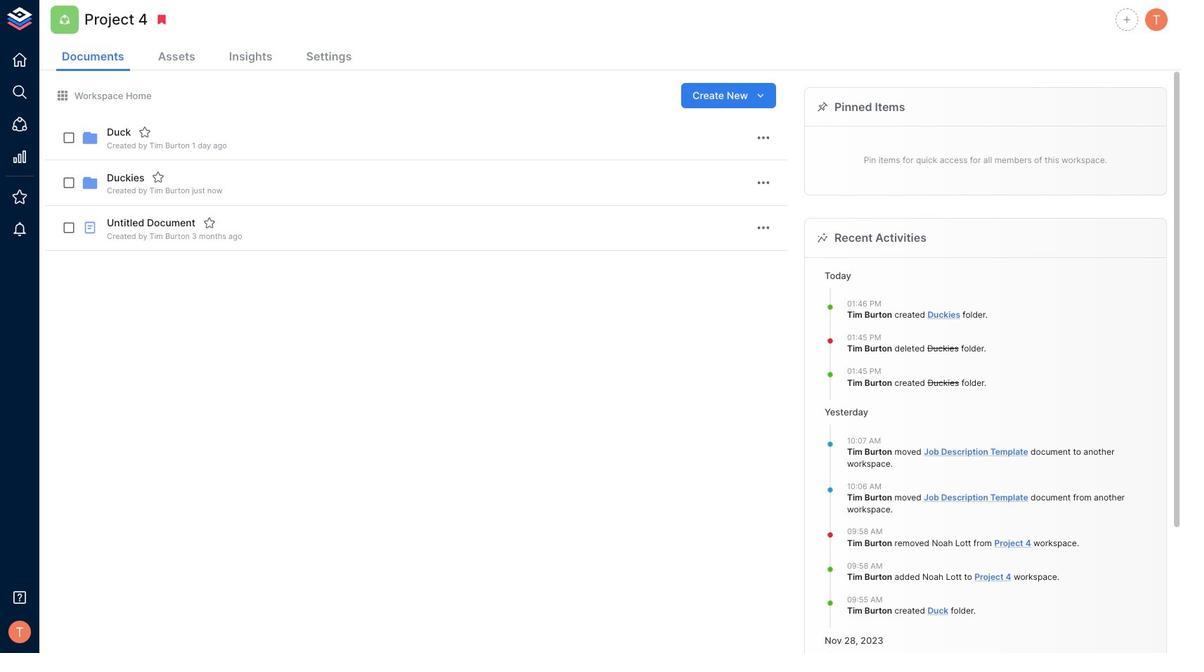 Task type: locate. For each thing, give the bounding box(es) containing it.
0 horizontal spatial favorite image
[[139, 126, 151, 139]]

2 horizontal spatial favorite image
[[203, 216, 216, 229]]

1 vertical spatial favorite image
[[152, 171, 165, 184]]

favorite image
[[139, 126, 151, 139], [152, 171, 165, 184], [203, 216, 216, 229]]

remove bookmark image
[[156, 13, 168, 26]]



Task type: describe. For each thing, give the bounding box(es) containing it.
0 vertical spatial favorite image
[[139, 126, 151, 139]]

2 vertical spatial favorite image
[[203, 216, 216, 229]]

1 horizontal spatial favorite image
[[152, 171, 165, 184]]



